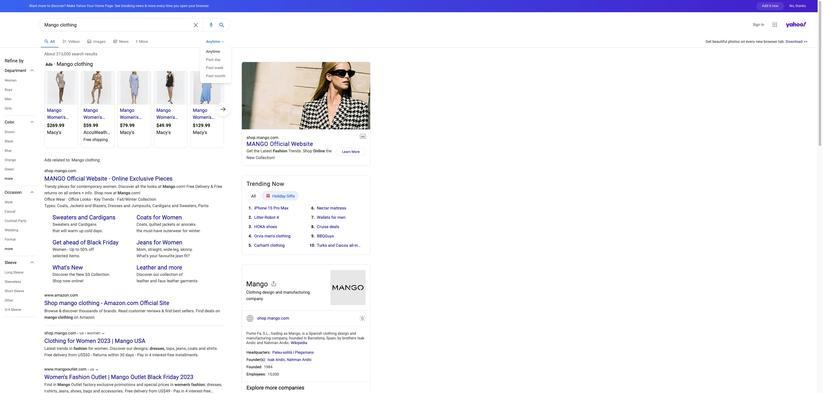 Task type: vqa. For each thing, say whether or not it's contained in the screenshot.
Sitcom
no



Task type: describe. For each thing, give the bounding box(es) containing it.
women up boys link
[[5, 79, 17, 83]]

mango inside mango women's metal detail striped dress - blue
[[120, 108, 135, 113]]

50%
[[80, 248, 88, 252]]

collection.
[[91, 273, 110, 277]]

returns
[[93, 353, 107, 358]]

www.amazon.com shop mango clothing - amazon.com official site browse & discover thousands of brands. read customer reviews & find best sellers. find deals on mango clothing on amazon
[[44, 293, 220, 320]]

shop. for shop. mango .com
[[258, 317, 268, 321]]

more link for green
[[5, 175, 13, 181]]

leather and more link
[[137, 264, 182, 272]]

spain,
[[327, 337, 337, 341]]

$129.99
[[193, 123, 210, 128]]

$269.99
[[47, 123, 64, 128]]

solità
[[283, 351, 292, 355]]

0 vertical spatial latest
[[261, 149, 272, 154]]

women's for printed
[[230, 115, 248, 120]]

for up us$50
[[88, 347, 93, 352]]

in inside punto fa, s.l., trading as mango, is a spanish clothing design and manufacturing company, founded in barcelona, spain, by brothers isak andic and nahman andic.
[[304, 337, 307, 341]]

carhartt
[[254, 244, 269, 248]]

boys link
[[5, 88, 12, 92]]

4 inside the litter-robot 4 link
[[277, 216, 279, 220]]

2 horizontal spatial now
[[773, 4, 779, 8]]

jeans, inside the : dresses, t-shirts, jeans, shoes, bags and accessories. free delivery from us$49 - pay in 4 interest-fre
[[59, 390, 69, 394]]

dresses
[[108, 204, 123, 209]]

1 vertical spatial cardigans
[[89, 214, 116, 221]]

and up brothers
[[350, 332, 357, 336]]

now inside 'what's new discover the new ss collection. shop now online!'
[[63, 279, 71, 284]]

mango inside shop.mango.com mango official website - online exclusive pieces
[[44, 176, 66, 183]]

online inside shop.mango.com mango official website - online exclusive pieces
[[112, 176, 128, 183]]

wedding
[[5, 229, 18, 233]]

find in mango outlet factory exclusive promotions and special prices in women's fashion
[[44, 383, 205, 388]]

clothing down orvis men's clothing
[[270, 244, 285, 248]]

jeans for women link
[[137, 239, 182, 247]]

1 sweaters from the top
[[53, 214, 77, 221]]

new for what's
[[71, 265, 83, 272]]

get ahead of black friday link
[[53, 239, 119, 247]]

looks
[[147, 185, 157, 189]]

mango up $59.99
[[84, 108, 98, 113]]

trending
[[247, 181, 271, 188]]

clothing inside shop. mango .com › us › women clothing for women 2023 | mango usa
[[44, 338, 66, 345]]

mango right to:
[[72, 158, 84, 163]]

1 horizontal spatial all
[[135, 185, 139, 189]]

on inside .com! free delivery & free returns on all orders + info. shop now at
[[58, 191, 63, 196]]

for up orders
[[71, 185, 76, 189]]

straight,
[[148, 248, 163, 252]]

: inside the : dresses, t-shirts, jeans, shoes, bags and accessories. free delivery from us$49 - pay in 4 interest-fre
[[205, 383, 206, 388]]

trading
[[271, 332, 283, 336]]

past for past month
[[206, 74, 214, 78]]

fa,
[[257, 332, 262, 336]]

1984
[[264, 366, 273, 370]]

interest- inside tops, jeans, coats and shirts. free delivery from us$50 - returns within 30 days - pay in 4 interest-free installments.
[[153, 353, 167, 358]]

in right prices
[[170, 383, 174, 388]]

clothing up thousands
[[79, 300, 100, 307]]

men link
[[5, 97, 12, 101]]

leg,
[[173, 248, 180, 252]]

and down jackets
[[78, 214, 88, 221]]

and inside the : dresses, t-shirts, jeans, shoes, bags and accessories. free delivery from us$49 - pay in 4 interest-fre
[[93, 390, 100, 394]]

blue down the 'black' link
[[5, 149, 11, 153]]

0 vertical spatial women.
[[103, 185, 118, 189]]

office wear · office looks · key trends · fall/winter collection link
[[44, 197, 156, 202]]

+
[[82, 191, 84, 196]]

.com for shop. mango .com › us › women clothing for women 2023 | mango usa
[[67, 331, 76, 336]]

pants
[[198, 204, 209, 209]]

clothing down shipping
[[85, 158, 100, 163]]

2 horizontal spatial outlet
[[131, 374, 146, 381]]

2 horizontal spatial andic
[[302, 358, 312, 363]]

0 horizontal spatial every
[[157, 4, 165, 8]]

coats, inside coats for women coats, quilted jackets or anoraks the must-have outerwear for winter.
[[137, 223, 148, 227]]

dress inside mango women's pleated panel dress - blue
[[193, 129, 205, 134]]

- inside mango women's metal detail striped dress - blue
[[120, 136, 121, 141]]

2 vertical spatial cardigans
[[78, 223, 97, 227]]

in inside tops, jeans, coats and shirts. free delivery from us$50 - returns within 30 days - pay in 4 interest-free installments.
[[145, 353, 148, 358]]

mango down 'browse'
[[44, 316, 57, 320]]

ads for · mango clothing
[[46, 62, 53, 67]]

Search by voice button
[[209, 22, 214, 27]]

sign
[[754, 22, 761, 27]]

0 horizontal spatial .com!
[[130, 191, 141, 196]]

now inside .com! free delivery & free returns on all orders + info. shop now at
[[104, 191, 112, 196]]

· down about
[[54, 61, 55, 67]]

0 horizontal spatial all
[[50, 39, 55, 44]]

more down 15,000
[[265, 386, 278, 392]]

toggle share options element
[[270, 281, 278, 289]]

· left key
[[92, 197, 93, 202]]

and up warm on the left bottom of the page
[[70, 223, 77, 227]]

2023 inside www.mangooutlet.com › us women's fashion outlet | mango outlet black friday 2023
[[180, 374, 194, 381]]

returns
[[44, 191, 57, 196]]

selected
[[53, 254, 68, 259]]

friday inside get ahead of black friday women - up to 50% off selected items.
[[103, 239, 119, 246]]

past day
[[206, 58, 221, 62]]

detail for $269.99
[[63, 122, 75, 127]]

shop inside .com! free delivery & free returns on all orders + info. shop now at
[[94, 191, 103, 196]]

0 horizontal spatial find
[[44, 383, 52, 388]]

jeans
[[137, 239, 152, 246]]

as
[[284, 332, 288, 336]]

sellers.
[[182, 309, 195, 314]]

manufacturing inside punto fa, s.l., trading as mango, is a spanish clothing design and manufacturing company, founded in barcelona, spain, by brothers isak andic and nahman andic.
[[246, 337, 271, 341]]

free inside $59.99 accuweather shop free shipping
[[84, 138, 91, 142]]

mattress
[[330, 206, 347, 211]]

open
[[180, 4, 188, 8]]

2 vertical spatial new
[[76, 273, 84, 277]]

off
[[89, 248, 94, 252]]

girls
[[5, 107, 12, 111]]

and inside tops, jeans, coats and shirts. free delivery from us$50 - returns within 30 days - pay in 4 interest-free installments.
[[199, 347, 206, 352]]

past for past day
[[206, 58, 214, 62]]

mango women's crystal detail mesh dress - pale pink
[[47, 108, 75, 141]]

1 horizontal spatial outlet
[[91, 374, 107, 381]]

sleeve for 3/4 sleeve
[[11, 308, 21, 312]]

trendy pieces for contemporary women. discover all the looks at mango
[[44, 185, 175, 189]]

1 office from the left
[[44, 197, 55, 202]]

and left special
[[137, 383, 143, 388]]

1 horizontal spatial at
[[158, 185, 162, 189]]

amazon.com
[[104, 300, 139, 307]]

manufacturing inside clothing design and manufacturing company
[[284, 291, 310, 295]]

a
[[306, 332, 308, 336]]

breaking
[[121, 4, 135, 8]]

: left "1984"
[[261, 366, 262, 370]]

6
[[312, 206, 314, 211]]

1 horizontal spatial fashion
[[191, 383, 205, 388]]

free inside tops, jeans, coats and shirts. free delivery from us$50 - returns within 30 days - pay in 4 interest-free installments.
[[44, 353, 52, 358]]

shop.mango.com for shop.mango.com mango official website - online exclusive pieces
[[44, 169, 76, 173]]

mesh
[[47, 129, 59, 134]]

cocktail party
[[5, 219, 26, 223]]

types
[[44, 204, 55, 209]]

2 leather from the left
[[167, 279, 179, 284]]

for inside jeans for women mom, straight, wide-leg, skinny. what's your favourite jean fit?
[[154, 239, 161, 246]]

mango up fall/winter
[[118, 191, 130, 196]]

for inside shop. mango .com › us › women clothing for women 2023 | mango usa
[[67, 338, 75, 345]]

shoes
[[266, 225, 277, 230]]

women inside jeans for women mom, straight, wide-leg, skinny. what's your favourite jean fit?
[[163, 239, 182, 246]]

$129.99 macy's
[[193, 123, 210, 135]]

discover up within
[[110, 347, 126, 352]]

t-
[[44, 390, 47, 394]]

mango down 213,000
[[57, 61, 73, 67]]

leather and more discover our collection of leather and faux leather garments
[[137, 265, 198, 284]]

i
[[293, 351, 294, 355]]

mango down pieces
[[163, 185, 175, 189]]

1 horizontal spatial every
[[747, 39, 756, 44]]

$79.99 macy's for detail
[[120, 123, 135, 135]]

the down exclusive
[[141, 185, 146, 189]]

our inside leather and more discover our collection of leather and faux leather garments
[[153, 273, 159, 277]]

mango up shirts,
[[57, 383, 70, 388]]

sweaters and cardigans sweaters and cardigans that will warm up cold days.
[[53, 214, 116, 234]]

2 sweaters from the top
[[53, 223, 69, 227]]

mango up discover
[[59, 300, 77, 307]]

· right wear
[[66, 197, 67, 202]]

: dresses, t-shirts, jeans, shoes, bags and accessories. free delivery from us$49 - pay in 4 interest-fre
[[44, 383, 222, 394]]

shop right 'trends.'
[[303, 149, 312, 154]]

macy's for metal
[[120, 130, 134, 135]]

free left delivery in the top of the page
[[187, 185, 194, 189]]

dress inside mango women's crystal detail mesh dress - pale pink
[[60, 129, 72, 134]]

about
[[44, 52, 55, 56]]

hoka
[[254, 225, 265, 230]]

mango up trading
[[268, 317, 280, 321]]

pay inside tops, jeans, coats and shirts. free delivery from us$50 - returns within 30 days - pay in 4 interest-free installments.
[[137, 353, 144, 358]]

winter.
[[189, 229, 201, 234]]

1 horizontal spatial ›
[[85, 331, 86, 336]]

0 vertical spatial black
[[5, 140, 13, 144]]

: left palau-
[[270, 351, 271, 355]]

discover inside leather and more discover our collection of leather and faux leather garments
[[137, 273, 152, 277]]

wallets for men
[[317, 216, 346, 220]]

1 vertical spatial women.
[[94, 347, 109, 352]]

by inside punto fa, s.l., trading as mango, is a spanish clothing design and manufacturing company, founded in barcelona, spain, by brothers isak andic and nahman andic.
[[338, 337, 342, 341]]

$269.99 macy's
[[47, 123, 64, 135]]

clothing down discover
[[58, 316, 73, 320]]

coats
[[137, 214, 152, 221]]

delivery inside the : dresses, t-shirts, jeans, shoes, bags and accessories. free delivery from us$49 - pay in 4 interest-fre
[[134, 390, 148, 394]]

free right delivery in the top of the page
[[214, 185, 222, 189]]

and inside item 2 of 2 element
[[328, 244, 335, 248]]

website inside shop.mango.com mango official website - online exclusive pieces
[[86, 176, 107, 183]]

mango inside mango women's printed flared dress - blue
[[230, 108, 244, 113]]

: up "1984"
[[265, 358, 266, 363]]

- inside the : dresses, t-shirts, jeans, shoes, bags and accessories. free delivery from us$49 - pay in 4 interest-fre
[[171, 390, 173, 394]]

week
[[215, 66, 224, 70]]

design inside punto fa, s.l., trading as mango, is a spanish clothing design and manufacturing company, founded in barcelona, spain, by brothers isak andic and nahman andic.
[[338, 332, 349, 336]]

2 anytime from the top
[[206, 49, 220, 54]]

clothing down search
[[74, 61, 93, 67]]

› inside www.mangooutlet.com › us women's fashion outlet | mango outlet black friday 2023
[[88, 368, 89, 372]]

wide-
[[164, 248, 173, 252]]

anytime inside anytime popup button
[[206, 39, 220, 44]]

sweaters and cardigans link
[[53, 214, 116, 222]]

0 horizontal spatial by
[[19, 58, 24, 64]]

clothing right men's
[[276, 234, 291, 239]]

find inside www.amazon.com shop mango clothing - amazon.com official site browse & discover thousands of brands. read customer reviews & find best sellers. find deals on mango clothing on amazon
[[196, 309, 204, 314]]

7
[[312, 216, 314, 220]]

iphone
[[254, 206, 267, 211]]

month
[[215, 74, 226, 78]]

will
[[61, 229, 67, 234]]

mango up "$49.99"
[[157, 108, 171, 113]]

make
[[67, 4, 75, 8]]

3/4 sleeve
[[5, 308, 21, 312]]

more inside learn more link
[[352, 150, 360, 154]]

the inside the new collection!
[[326, 149, 332, 154]]

- inside mango women's pleated panel dress - blue
[[206, 129, 207, 134]]

in right trends
[[69, 347, 73, 352]]

for up quilted
[[153, 214, 161, 221]]

ads for related to: mango clothing
[[44, 158, 51, 163]]

cruise deals link
[[317, 224, 340, 230]]

.com for shop. mango .com
[[280, 317, 289, 321]]

fashion inside www.mangooutlet.com › us women's fashion outlet | mango outlet black friday 2023
[[69, 374, 90, 381]]

headquarters
[[247, 351, 270, 355]]

and down fa,
[[257, 341, 263, 346]]

- right us$50
[[91, 353, 92, 358]]

in
[[762, 22, 765, 27]]

read
[[118, 309, 128, 314]]

orvis
[[254, 234, 264, 239]]

0 vertical spatial mango
[[247, 141, 269, 148]]

up
[[70, 248, 75, 252]]

4 inside tops, jeans, coats and shirts. free delivery from us$50 - returns within 30 days - pay in 4 interest-free installments.
[[149, 353, 152, 358]]

· up dresses
[[115, 197, 116, 202]]

black inside get ahead of black friday women - up to 50% off selected items.
[[87, 239, 101, 246]]

0 horizontal spatial to
[[47, 4, 50, 8]]

$49.99
[[157, 123, 171, 128]]

detail for $79.99
[[133, 122, 145, 127]]

women inside coats for women coats, quilted jackets or anoraks the must-have outerwear for winter.
[[162, 214, 182, 221]]

women's for crystal
[[47, 115, 66, 120]]

0 horizontal spatial outlet
[[71, 383, 82, 388]]

results
[[85, 52, 97, 56]]

the inside 'what's new discover the new ss collection. shop now online!'
[[69, 273, 75, 277]]

0 vertical spatial fashion
[[74, 347, 87, 352]]

0 horizontal spatial ›
[[77, 331, 79, 336]]

women inside shop. mango .com › us › women clothing for women 2023 | mango usa
[[76, 338, 96, 345]]

women's
[[175, 383, 190, 388]]

1 horizontal spatial fashion
[[273, 149, 288, 154]]

1 vertical spatial our
[[127, 347, 133, 352]]

men
[[5, 97, 12, 101]]

and left the faux
[[150, 279, 157, 284]]

& right news
[[145, 4, 147, 8]]

collection
[[160, 273, 178, 277]]

settings
[[781, 19, 795, 24]]

0 horizontal spatial latest
[[44, 347, 56, 352]]

- right days
[[135, 353, 136, 358]]

us inside shop. mango .com › us › women clothing for women 2023 | mango usa
[[80, 331, 84, 336]]

0 vertical spatial official
[[270, 141, 290, 148]]

office wear · office looks · key trends · fall/winter collection types : coats, jackets and blazers, dresses and jumpsuits, cardigans and sweaters, pants
[[44, 197, 209, 209]]

mango,
[[289, 332, 301, 336]]

reviews
[[147, 309, 161, 314]]

no, thanks link
[[790, 2, 807, 8]]

for down anoraks
[[183, 229, 188, 234]]

shop.mango.com for shop.mango.com
[[247, 135, 279, 140]]

brothers
[[343, 337, 357, 341]]

more inside leather and more discover our collection of leather and faux leather garments
[[169, 265, 182, 272]]

orvis men's clothing
[[254, 234, 291, 239]]

menu containing anytime
[[200, 48, 232, 80]]

- inside shop.mango.com mango official website - online exclusive pieces
[[109, 176, 110, 183]]

discover up mango .com!
[[119, 185, 134, 189]]

: inside the office wear · office looks · key trends · fall/winter collection types : coats, jackets and blazers, dresses and jumpsuits, cardigans and sweaters, pants
[[55, 204, 56, 209]]

blue inside mango women's pleated panel dress - blue
[[209, 129, 218, 134]]

- inside mango women's crystal detail mesh dress - pale pink
[[73, 129, 74, 134]]

short sleeve link
[[5, 290, 24, 294]]



Task type: locate. For each thing, give the bounding box(es) containing it.
interest- inside the : dresses, t-shirts, jeans, shoes, bags and accessories. free delivery from us$49 - pay in 4 interest-fre
[[189, 390, 204, 394]]

anytime
[[206, 39, 220, 44], [206, 49, 220, 54]]

andic down plegamans
[[302, 358, 312, 363]]

have
[[154, 229, 162, 234]]

isak inside punto fa, s.l., trading as mango, is a spanish clothing design and manufacturing company, founded in barcelona, spain, by brothers isak andic and nahman andic.
[[358, 337, 365, 341]]

1 vertical spatial delivery
[[134, 390, 148, 394]]

1 past from the top
[[206, 58, 214, 62]]

your right open
[[189, 4, 196, 8]]

shop. mango .com › us › women clothing for women 2023 | mango usa
[[44, 331, 146, 345]]

of up garments at bottom
[[179, 273, 183, 277]]

printed
[[230, 122, 244, 127]]

0 horizontal spatial us
[[80, 331, 84, 336]]

get down mango women's printed flared dress - blue
[[247, 149, 253, 154]]

$59.99 accuweather shop free shipping
[[84, 123, 123, 142]]

you
[[174, 4, 179, 8]]

0 horizontal spatial nahman
[[264, 341, 279, 346]]

the left learn
[[326, 149, 332, 154]]

find up t-
[[44, 383, 52, 388]]

0 vertical spatial ads
[[46, 62, 53, 67]]

mango inside mango women's crystal detail mesh dress - pale pink
[[47, 108, 62, 113]]

up
[[79, 229, 84, 234]]

3/4 sleeve link
[[5, 308, 21, 312]]

past for past week
[[206, 66, 214, 70]]

1 horizontal spatial office
[[68, 197, 79, 202]]

shop down metal
[[112, 130, 123, 135]]

official up get the latest fashion trends. shop online
[[270, 141, 290, 148]]

blue down flared
[[230, 136, 239, 141]]

jumpsuits,
[[131, 204, 151, 209]]

at right 'looks'
[[158, 185, 162, 189]]

and down fall/winter
[[124, 204, 130, 209]]

0 horizontal spatial all
[[64, 191, 68, 196]]

get down that
[[53, 239, 62, 246]]

1 vertical spatial past
[[206, 66, 214, 70]]

the up collection!
[[254, 149, 260, 154]]

1 vertical spatial .com
[[67, 331, 76, 336]]

must-
[[143, 229, 154, 234]]

isak inside headquarters : palau-solità i plegamans founder(s) : isak andic , nahman andic founded : 1984 employees : 15,000
[[268, 358, 275, 363]]

sleeve for short sleeve
[[14, 290, 24, 294]]

0 vertical spatial .com
[[280, 317, 289, 321]]

past week
[[206, 66, 224, 70]]

dress inside mango women's metal detail striped dress - blue
[[136, 129, 148, 134]]

isak
[[358, 337, 365, 341], [268, 358, 275, 363]]

skinny.
[[181, 248, 193, 252]]

1 horizontal spatial coats,
[[137, 223, 148, 227]]

andic inside punto fa, s.l., trading as mango, is a spanish clothing design and manufacturing company, founded in barcelona, spain, by brothers isak andic and nahman andic.
[[246, 341, 256, 346]]

trendy
[[44, 185, 57, 189]]

website
[[292, 141, 313, 148], [86, 176, 107, 183]]

cardigans inside the office wear · office looks · key trends · fall/winter collection types : coats, jackets and blazers, dresses and jumpsuits, cardigans and sweaters, pants
[[152, 204, 171, 209]]

1 vertical spatial pay
[[174, 390, 180, 394]]

4 dress from the left
[[244, 129, 255, 134]]

accessories.
[[101, 390, 124, 394]]

free
[[167, 353, 174, 358]]

detail inside mango women's crystal detail mesh dress - pale pink
[[63, 122, 75, 127]]

1 vertical spatial manufacturing
[[246, 337, 271, 341]]

0 horizontal spatial design
[[263, 291, 275, 295]]

detail right metal
[[133, 122, 145, 127]]

2 macy's from the left
[[120, 130, 134, 135]]

- inside get ahead of black friday women - up to 50% off selected items.
[[67, 248, 69, 252]]

customer
[[129, 309, 146, 314]]

turks
[[317, 244, 327, 248]]

mango up tops, jeans, coats and shirts. free delivery from us$50 - returns within 30 days - pay in 4 interest-free installments.
[[115, 338, 133, 345]]

tab list
[[41, 37, 132, 48]]

women link
[[5, 79, 17, 83]]

carousel region
[[44, 71, 261, 148]]

browse
[[44, 309, 58, 314]]

1 vertical spatial shop.mango.com
[[44, 169, 76, 173]]

and down looks
[[85, 204, 92, 209]]

ss
[[85, 273, 90, 277]]

2 more link from the top
[[5, 245, 13, 252]]

0 vertical spatial deals
[[330, 225, 340, 230]]

.com! inside .com! free delivery & free returns on all orders + info. shop now at
[[175, 185, 186, 189]]

discover inside 'what's new discover the new ss collection. shop now online!'
[[53, 273, 68, 277]]

casual
[[5, 210, 15, 214]]

shop. up fa,
[[258, 317, 268, 321]]

is
[[302, 332, 305, 336]]

litter-robot 4 link
[[254, 215, 279, 221]]

macy's inside $49.99 macy's
[[157, 130, 171, 135]]

shop inside $59.99 accuweather shop free shipping
[[112, 130, 123, 135]]

and inside clothing design and manufacturing company
[[276, 291, 283, 295]]

deals inside cruise deals link
[[330, 225, 340, 230]]

1 vertical spatial all
[[64, 191, 68, 196]]

1 vertical spatial online
[[112, 176, 128, 183]]

refine by
[[5, 58, 24, 64]]

outlet up the : dresses, t-shirts, jeans, shoes, bags and accessories. free delivery from us$49 - pay in 4 interest-fre
[[131, 374, 146, 381]]

1 leather from the left
[[137, 279, 149, 284]]

ads down about
[[46, 62, 53, 67]]

women inside get ahead of black friday women - up to 50% off selected items.
[[53, 248, 66, 252]]

for inside wallets for men link
[[332, 216, 337, 220]]

discover down leather
[[137, 273, 152, 277]]

none text field inside carousel region
[[118, 105, 151, 141]]

women's inside mango women's printed flared dress - blue
[[230, 115, 248, 120]]

nahman down the i
[[287, 358, 302, 363]]

designs:
[[134, 347, 149, 352]]

from
[[68, 353, 77, 358], [149, 390, 157, 394]]

dress right flared
[[244, 129, 255, 134]]

None submit
[[220, 23, 224, 27]]

0 vertical spatial website
[[292, 141, 313, 148]]

explore more companies
[[247, 386, 305, 392]]

1 horizontal spatial isak
[[358, 337, 365, 341]]

$79.99 inside text field
[[120, 123, 135, 128]]

sleeve for long sleeve
[[13, 271, 23, 275]]

1 vertical spatial fashion
[[191, 383, 205, 388]]

sleeve right the 3/4
[[11, 308, 21, 312]]

official inside www.amazon.com shop mango clothing - amazon.com official site browse & discover thousands of brands. read customer reviews & find best sellers. find deals on mango clothing on amazon
[[140, 300, 158, 307]]

macy's down $129.99
[[193, 130, 207, 135]]

get for beautiful
[[706, 39, 712, 44]]

blue inside mango women's printed flared dress - blue
[[230, 136, 239, 141]]

1 horizontal spatial online
[[313, 149, 325, 154]]

5
[[249, 244, 251, 248]]

macy's inside text field
[[120, 130, 134, 135]]

nahman inside headquarters : palau-solità i plegamans founder(s) : isak andic , nahman andic founded : 1984 employees : 15,000
[[287, 358, 302, 363]]

more inside more link
[[139, 39, 148, 44]]

in inside the : dresses, t-shirts, jeans, shoes, bags and accessories. free delivery from us$49 - pay in 4 interest-fre
[[181, 390, 185, 394]]

sign in link
[[754, 20, 767, 27]]

0 horizontal spatial yahoo
[[76, 4, 86, 8]]

sleeve right the long
[[13, 271, 23, 275]]

None text field
[[45, 105, 78, 141], [81, 105, 123, 143], [154, 105, 187, 136], [191, 105, 224, 136], [227, 105, 260, 141], [45, 105, 78, 141], [81, 105, 123, 143], [154, 105, 187, 136], [191, 105, 224, 136], [227, 105, 260, 141]]

1 horizontal spatial interest-
[[189, 390, 204, 394]]

shop inside www.amazon.com shop mango clothing - amazon.com official site browse & discover thousands of brands. read customer reviews & find best sellers. find deals on mango clothing on amazon
[[44, 300, 58, 307]]

of inside leather and more discover our collection of leather and faux leather garments
[[179, 273, 183, 277]]

0 vertical spatial fashion
[[273, 149, 288, 154]]

us inside www.mangooutlet.com › us women's fashion outlet | mango outlet black friday 2023
[[90, 368, 94, 372]]

0 horizontal spatial $79.99 macy's
[[120, 123, 135, 135]]

0 horizontal spatial mango
[[44, 176, 66, 183]]

0 horizontal spatial coats,
[[57, 204, 69, 209]]

mango up metal
[[120, 108, 135, 113]]

jeans, up the 'installments.'
[[176, 347, 187, 352]]

shop. inside shop. mango .com › us › women clothing for women 2023 | mango usa
[[44, 331, 54, 336]]

0 horizontal spatial website
[[86, 176, 107, 183]]

nectar mattress
[[317, 206, 347, 211]]

women. down shop.mango.com mango official website - online exclusive pieces
[[103, 185, 118, 189]]

green
[[5, 168, 14, 172]]

fashion
[[74, 347, 87, 352], [191, 383, 205, 388]]

founded
[[289, 337, 303, 341]]

clothing up the company
[[246, 291, 262, 295]]

2 vertical spatial get
[[53, 239, 62, 246]]

ads related to: mango clothing
[[44, 158, 100, 163]]

macy's down printed
[[230, 130, 244, 135]]

black inside www.mangooutlet.com › us women's fashion outlet | mango outlet black friday 2023
[[148, 374, 162, 381]]

black down 'brown'
[[5, 140, 13, 144]]

1 horizontal spatial yahoo
[[810, 22, 820, 26]]

menu
[[200, 48, 232, 80]]

0 vertical spatial more link
[[5, 175, 13, 181]]

all inside .com! free delivery & free returns on all orders + info. shop now at
[[64, 191, 68, 196]]

0 vertical spatial shop.mango.com
[[247, 135, 279, 140]]

|
[[112, 338, 114, 345], [108, 374, 110, 381]]

panel
[[210, 122, 222, 127]]

1 horizontal spatial from
[[149, 390, 157, 394]]

of up 50%
[[80, 239, 86, 246]]

tab list containing all
[[41, 37, 132, 48]]

1 vertical spatial official
[[67, 176, 85, 183]]

3 past from the top
[[206, 74, 214, 78]]

1 $79.99 from the left
[[120, 123, 135, 128]]

$79.99 for detail
[[120, 123, 135, 128]]

deals inside www.amazon.com shop mango clothing - amazon.com official site browse & discover thousands of brands. read customer reviews & find best sellers. find deals on mango clothing on amazon
[[205, 309, 215, 314]]

deals right 'sellers.'
[[205, 309, 215, 314]]

ads · mango clothing
[[46, 61, 93, 67]]

1 horizontal spatial by
[[338, 337, 342, 341]]

: right women's
[[205, 383, 206, 388]]

black link
[[5, 140, 13, 144]]

past day link
[[200, 56, 232, 64]]

1 detail from the left
[[63, 122, 75, 127]]

0 vertical spatial online
[[313, 149, 325, 154]]

None search field
[[39, 18, 230, 32]]

4 right the robot
[[277, 216, 279, 220]]

detail inside mango women's metal detail striped dress - blue
[[133, 122, 145, 127]]

1 horizontal spatial andic
[[276, 358, 285, 363]]

2023 up women's
[[180, 374, 194, 381]]

get for ahead
[[53, 239, 62, 246]]

delivery
[[195, 185, 210, 189]]

barcelona,
[[308, 337, 326, 341]]

1 horizontal spatial .com
[[280, 317, 289, 321]]

design inside clothing design and manufacturing company
[[263, 291, 275, 295]]

1 vertical spatial all
[[251, 194, 256, 199]]

2023 inside shop. mango .com › us › women clothing for women 2023 | mango usa
[[98, 338, 111, 345]]

1 macy's from the left
[[47, 130, 61, 135]]

cardigans up coats for women link
[[152, 204, 171, 209]]

new for the
[[247, 156, 255, 160]]

0 horizontal spatial delivery
[[53, 353, 67, 358]]

us up factory
[[90, 368, 94, 372]]

1 vertical spatial more
[[352, 150, 360, 154]]

mango inside shop. mango .com › us › women clothing for women 2023 | mango usa
[[115, 338, 133, 345]]

4 macy's from the left
[[193, 130, 207, 135]]

toggle share options image
[[270, 281, 278, 289]]

office down orders
[[68, 197, 79, 202]]

women's for metal
[[120, 115, 139, 120]]

free inside the : dresses, t-shirts, jeans, shoes, bags and accessories. free delivery from us$49 - pay in 4 interest-fre
[[125, 390, 133, 394]]

1 horizontal spatial dresses,
[[207, 383, 222, 388]]

1 vertical spatial to
[[76, 248, 79, 252]]

more link for formal
[[5, 245, 13, 252]]

jeans, inside tops, jeans, coats and shirts. free delivery from us$50 - returns within 30 days - pay in 4 interest-free installments.
[[176, 347, 187, 352]]

mango
[[57, 61, 73, 67], [47, 108, 62, 113], [84, 108, 98, 113], [120, 108, 135, 113], [157, 108, 171, 113], [193, 108, 208, 113], [230, 108, 244, 113], [72, 158, 84, 163], [163, 185, 175, 189], [118, 191, 130, 196], [246, 281, 268, 289], [115, 338, 133, 345], [111, 374, 129, 381], [57, 383, 70, 388]]

more right news
[[148, 4, 156, 8]]

1 horizontal spatial mango
[[247, 141, 269, 148]]

news
[[136, 4, 144, 8]]

1 horizontal spatial delivery
[[134, 390, 148, 394]]

item 2 of 2 element
[[247, 192, 385, 252]]

at down 'trendy pieces for contemporary women. discover all the looks at mango'
[[113, 191, 117, 196]]

None text field
[[118, 105, 151, 141]]

$79.99 up flared
[[230, 123, 244, 128]]

more right want
[[38, 4, 46, 8]]

quilted
[[149, 223, 162, 227]]

.com! up fall/winter
[[130, 191, 141, 196]]

mango up printed
[[230, 108, 244, 113]]

black
[[5, 140, 13, 144], [87, 239, 101, 246], [148, 374, 162, 381]]

dresses, inside the : dresses, t-shirts, jeans, shoes, bags and accessories. free delivery from us$49 - pay in 4 interest-fre
[[207, 383, 222, 388]]

0 vertical spatial new
[[247, 156, 255, 160]]

shop. for shop. mango .com › us › women clothing for women 2023 | mango usa
[[44, 331, 54, 336]]

delivery inside tops, jeans, coats and shirts. free delivery from us$50 - returns within 30 days - pay in 4 interest-free installments.
[[53, 353, 67, 358]]

for left men
[[332, 216, 337, 220]]

settings sign in
[[754, 19, 795, 27]]

0 vertical spatial your
[[189, 4, 196, 8]]

2 office from the left
[[68, 197, 79, 202]]

and right bags
[[93, 390, 100, 394]]

- up 'trendy pieces for contemporary women. discover all the looks at mango'
[[109, 176, 110, 183]]

page.
[[105, 4, 114, 8]]

macy's inside $129.99 macy's
[[193, 130, 207, 135]]

1 dress from the left
[[60, 129, 72, 134]]

images
[[93, 39, 106, 44]]

ad
[[361, 135, 365, 138]]

nahman inside punto fa, s.l., trading as mango, is a spanish clothing design and manufacturing company, founded in barcelona, spain, by brothers isak andic and nahman andic.
[[264, 341, 279, 346]]

women's
[[47, 115, 66, 120], [120, 115, 139, 120], [193, 115, 212, 120], [230, 115, 248, 120], [44, 374, 68, 381]]

other link
[[5, 299, 13, 303]]

favourite
[[159, 254, 175, 259]]

0 vertical spatial more
[[139, 39, 148, 44]]

past down past week
[[206, 74, 214, 78]]

1 horizontal spatial of
[[99, 309, 103, 314]]

macy's for crystal
[[47, 130, 61, 135]]

women's for pleated
[[193, 115, 212, 120]]

0 vertical spatial coats,
[[57, 204, 69, 209]]

coats, down coats
[[137, 223, 148, 227]]

more down green link
[[5, 177, 13, 181]]

0 vertical spatial of
[[80, 239, 86, 246]]

dress down $129.99
[[193, 129, 205, 134]]

1 vertical spatial every
[[747, 39, 756, 44]]

more down formal link on the bottom
[[5, 247, 13, 251]]

our down the leather and more link
[[153, 273, 159, 277]]

from inside the : dresses, t-shirts, jeans, shoes, bags and accessories. free delivery from us$49 - pay in 4 interest-fre
[[149, 390, 157, 394]]

1 vertical spatial at
[[113, 191, 117, 196]]

0 horizontal spatial office
[[44, 197, 55, 202]]

0 vertical spatial isak
[[358, 337, 365, 341]]

exclusive
[[130, 176, 154, 183]]

fashion up factory
[[69, 374, 90, 381]]

1 horizontal spatial $79.99
[[230, 123, 244, 128]]

0 vertical spatial clothing
[[246, 291, 262, 295]]

0 vertical spatial past
[[206, 58, 214, 62]]

3 macy's from the left
[[157, 130, 171, 135]]

& inside .com! free delivery & free returns on all orders + info. shop now at
[[211, 185, 213, 189]]

$79.99 macy's for flared
[[230, 123, 244, 135]]

1 anytime from the top
[[206, 39, 220, 44]]

from left us$50
[[68, 353, 77, 358]]

0 vertical spatial friday
[[103, 239, 119, 246]]

macy's for printed
[[230, 130, 244, 135]]

all inside item 2 of 2 element
[[251, 194, 256, 199]]

from inside tops, jeans, coats and shirts. free delivery from us$50 - returns within 30 days - pay in 4 interest-free installments.
[[68, 353, 77, 358]]

2 vertical spatial official
[[140, 300, 158, 307]]

2 $79.99 from the left
[[230, 123, 244, 128]]

all down pieces
[[64, 191, 68, 196]]

shop. down 'browse'
[[44, 331, 54, 336]]

mango inside www.mangooutlet.com › us women's fashion outlet | mango outlet black friday 2023
[[111, 374, 129, 381]]

on
[[742, 39, 746, 44], [58, 191, 63, 196], [216, 309, 220, 314], [74, 316, 79, 320]]

0 horizontal spatial $79.99
[[120, 123, 135, 128]]

0 vertical spatial shop.
[[258, 317, 268, 321]]

0 vertical spatial interest-
[[153, 353, 167, 358]]

new down items.
[[71, 265, 83, 272]]

of inside www.amazon.com shop mango clothing - amazon.com official site browse & discover thousands of brands. read customer reviews & find best sellers. find deals on mango clothing on amazon
[[99, 309, 103, 314]]

all down exclusive
[[135, 185, 139, 189]]

this is a sponsored link image
[[358, 315, 368, 324]]

sleeve up the long
[[5, 261, 17, 265]]

dress inside mango women's printed flared dress - blue
[[244, 129, 255, 134]]

news link
[[110, 37, 132, 47]]

get left beautiful
[[706, 39, 712, 44]]

past month link
[[200, 72, 232, 80]]

1 more link from the top
[[5, 175, 13, 181]]

Search query text field
[[39, 18, 214, 32]]

find
[[196, 309, 204, 314], [44, 383, 52, 388]]

- right $269.99 macy's
[[73, 129, 74, 134]]

fall/winter
[[117, 197, 137, 202]]

headquarters : palau-solità i plegamans founder(s) : isak andic , nahman andic founded : 1984 employees : 15,000
[[247, 351, 314, 377]]

| inside www.mangooutlet.com › us women's fashion outlet | mango outlet black friday 2023
[[108, 374, 110, 381]]

iphone 15 pro max link
[[254, 206, 289, 211]]

3 dress from the left
[[193, 129, 205, 134]]

0 vertical spatial sweaters
[[53, 214, 77, 221]]

2 past from the top
[[206, 66, 214, 70]]

1 vertical spatial |
[[108, 374, 110, 381]]

the new collection!
[[247, 149, 332, 160]]

no,
[[790, 4, 796, 8]]

0 horizontal spatial |
[[108, 374, 110, 381]]

4 left orvis
[[249, 234, 251, 239]]

& left find
[[162, 309, 164, 314]]

in up shirts,
[[53, 383, 56, 388]]

women's inside mango women's metal detail striped dress - blue
[[120, 115, 139, 120]]

: down "1984"
[[265, 373, 266, 377]]

& right 'browse'
[[59, 309, 62, 314]]

friday inside www.mangooutlet.com › us women's fashion outlet | mango outlet black friday 2023
[[163, 374, 179, 381]]

$49.99 macy's
[[157, 123, 171, 135]]

mango inside shop. mango .com › us › women clothing for women 2023 | mango usa
[[54, 331, 67, 336]]

2 horizontal spatial get
[[706, 39, 712, 44]]

get for the
[[247, 149, 253, 154]]

clothing inside clothing design and manufacturing company
[[246, 291, 262, 295]]

1 horizontal spatial design
[[338, 332, 349, 336]]

your
[[87, 4, 94, 8]]

0 vertical spatial manufacturing
[[284, 291, 310, 295]]

2 $79.99 macy's from the left
[[230, 123, 244, 135]]

0 horizontal spatial from
[[68, 353, 77, 358]]

of inside get ahead of black friday women - up to 50% off selected items.
[[80, 239, 86, 246]]

1 horizontal spatial deals
[[330, 225, 340, 230]]

shop inside 'what's new discover the new ss collection. shop now online!'
[[53, 279, 62, 284]]

and up collection
[[158, 265, 167, 272]]

0 vertical spatial dresses,
[[150, 347, 165, 352]]

- inside www.amazon.com shop mango clothing - amazon.com official site browse & discover thousands of brands. read customer reviews & find best sellers. find deals on mango clothing on amazon
[[101, 300, 103, 307]]

the left "must-"
[[137, 229, 142, 234]]

1 horizontal spatial $79.99 macy's
[[230, 123, 244, 135]]

more right learn
[[352, 150, 360, 154]]

&
[[145, 4, 147, 8], [211, 185, 213, 189], [59, 309, 62, 314], [162, 309, 164, 314]]

blue link
[[5, 149, 11, 153]]

2
[[249, 216, 251, 220]]

jeans for women mom, straight, wide-leg, skinny. what's your favourite jean fit?
[[137, 239, 193, 259]]

| inside shop. mango .com › us › women clothing for women 2023 | mango usa
[[112, 338, 114, 345]]

carhartt clothing
[[254, 244, 285, 248]]

5 macy's from the left
[[230, 130, 244, 135]]

mango inside mango women's pleated panel dress - blue
[[193, 108, 208, 113]]

women's inside www.mangooutlet.com › us women's fashion outlet | mango outlet black friday 2023
[[44, 374, 68, 381]]

macy's down metal
[[120, 130, 134, 135]]

mango up the company
[[246, 281, 268, 289]]

online
[[313, 149, 325, 154], [112, 176, 128, 183]]

videos link
[[59, 37, 83, 47]]

1 horizontal spatial friday
[[163, 374, 179, 381]]

inclusive
[[355, 244, 371, 248]]

1 vertical spatial latest
[[44, 347, 56, 352]]

from down special
[[149, 390, 157, 394]]

online up 'trendy pieces for contemporary women. discover all the looks at mango'
[[112, 176, 128, 183]]

4 inside the : dresses, t-shirts, jeans, shoes, bags and accessories. free delivery from us$49 - pay in 4 interest-fre
[[186, 390, 188, 394]]

the down what's new link
[[69, 273, 75, 277]]

2 detail from the left
[[133, 122, 145, 127]]

1 vertical spatial sweaters
[[53, 223, 69, 227]]

1 horizontal spatial .com!
[[175, 185, 186, 189]]

1 horizontal spatial shop.mango.com
[[247, 135, 279, 140]]

friday up prices
[[163, 374, 179, 381]]

1 vertical spatial yahoo
[[810, 22, 820, 26]]

0 vertical spatial pay
[[137, 353, 144, 358]]

free down promotions
[[125, 390, 133, 394]]

casual link
[[5, 210, 15, 214]]

1 vertical spatial deals
[[205, 309, 215, 314]]

faux
[[158, 279, 166, 284]]

shop down the what's at the bottom of the page
[[53, 279, 62, 284]]

ads inside "ads · mango clothing"
[[46, 62, 53, 67]]

0 horizontal spatial .com
[[67, 331, 76, 336]]

the inside coats for women coats, quilted jackets or anoraks the must-have outerwear for winter.
[[137, 229, 142, 234]]

collection!
[[256, 156, 275, 160]]

jean
[[176, 254, 183, 259]]

shipping
[[92, 138, 108, 142]]

and left sweaters,
[[172, 204, 179, 209]]

wallets for men link
[[317, 215, 346, 221]]

men
[[338, 216, 346, 220]]

women up jackets
[[162, 214, 182, 221]]

mango up trends
[[54, 331, 67, 336]]

2 horizontal spatial black
[[148, 374, 162, 381]]

0 horizontal spatial pay
[[137, 353, 144, 358]]

1 horizontal spatial your
[[189, 4, 196, 8]]

blue inside mango women's metal detail striped dress - blue
[[122, 136, 132, 141]]

0 vertical spatial design
[[263, 291, 275, 295]]

pay down the designs:
[[137, 353, 144, 358]]

1 $79.99 macy's from the left
[[120, 123, 135, 135]]

macy's for pleated
[[193, 130, 207, 135]]

it
[[770, 4, 772, 8]]

0 vertical spatial all
[[135, 185, 139, 189]]

2 dress from the left
[[136, 129, 148, 134]]

1 horizontal spatial detail
[[133, 122, 145, 127]]

long sleeve
[[5, 271, 23, 275]]

1 vertical spatial of
[[179, 273, 183, 277]]

1 horizontal spatial leather
[[167, 279, 179, 284]]

to inside get ahead of black friday women - up to 50% off selected items.
[[76, 248, 79, 252]]

yahoo inside 'link'
[[810, 22, 820, 26]]

0 vertical spatial anytime
[[206, 39, 220, 44]]

in
[[304, 337, 307, 341], [69, 347, 73, 352], [145, 353, 148, 358], [53, 383, 56, 388], [170, 383, 174, 388], [181, 390, 185, 394]]

15
[[268, 206, 273, 211]]

$79.99 for flared
[[230, 123, 244, 128]]

0 horizontal spatial at
[[113, 191, 117, 196]]

isak up "1984"
[[268, 358, 275, 363]]

1 horizontal spatial website
[[292, 141, 313, 148]]

to:
[[66, 158, 71, 163]]

now up trends
[[104, 191, 112, 196]]

cardigans up cold
[[78, 223, 97, 227]]

none text field containing mango
[[118, 105, 151, 141]]



